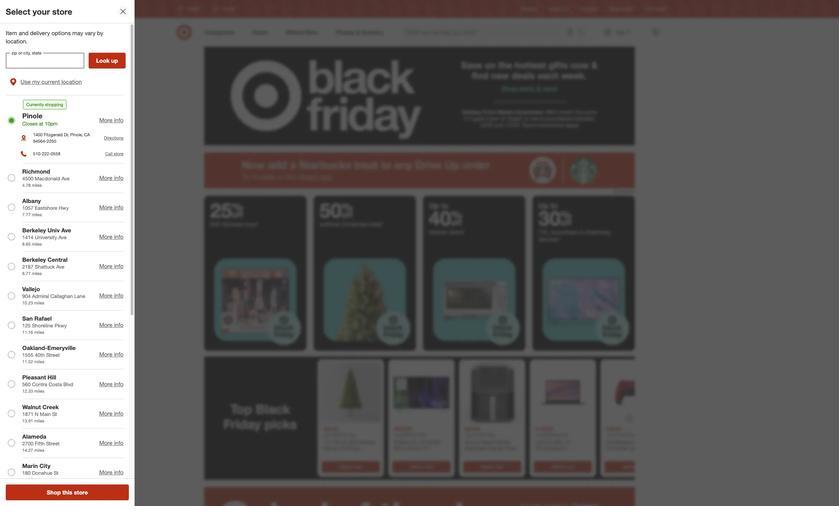 Task type: vqa. For each thing, say whether or not it's contained in the screenshot.


Task type: locate. For each thing, give the bounding box(es) containing it.
at inside 'pinole closes at 10pm'
[[39, 120, 43, 127]]

& inside tvs, soundbars & streaming devices*
[[580, 229, 583, 236]]

items*
[[449, 229, 465, 236]]

save
[[461, 60, 482, 71]]

1 berkeley from the top
[[22, 227, 46, 234]]

1 cart from the left
[[354, 464, 362, 470]]

reg down $149.99 on the bottom
[[536, 432, 542, 438]]

we'll
[[546, 109, 557, 115]]

2187
[[22, 264, 33, 270]]

11 more from the top
[[99, 440, 112, 447]]

more for walnut creek
[[99, 410, 112, 417]]

9 more info link from the top
[[99, 381, 124, 388]]

1057
[[22, 205, 33, 211]]

reg inside $39.99 reg $79.99 sale sur la table kitchen essentials 5qt air fryer
[[465, 432, 471, 438]]

0 vertical spatial shop
[[502, 84, 518, 92]]

0 vertical spatial &
[[592, 60, 598, 71]]

currently
[[26, 102, 44, 107]]

top black friday picks
[[223, 402, 297, 432]]

miles down n
[[34, 418, 44, 424]]

more for vallejo
[[99, 292, 112, 299]]

street inside oakland-emeryville 1555 40th street 11.52 miles
[[46, 352, 60, 358]]

2 vertical spatial store
[[74, 489, 88, 497]]

add for $259.99
[[410, 464, 418, 470]]

more info for alameda
[[99, 440, 124, 447]]

8 more info link from the top
[[99, 351, 124, 358]]

1 horizontal spatial &
[[580, 229, 583, 236]]

info for berkeley univ ave
[[114, 233, 124, 241]]

1 target black friday image from the left
[[204, 249, 307, 351]]

& left the "save" on the top right of page
[[537, 84, 541, 92]]

4 more from the top
[[99, 233, 112, 241]]

5 add to cart from the left
[[622, 464, 645, 470]]

0 vertical spatial and
[[19, 29, 28, 37]]

st right donahue
[[54, 470, 58, 476]]

more info link for oakland-emeryville
[[99, 351, 124, 358]]

& right now on the top of the page
[[592, 60, 598, 71]]

5 cart from the left
[[637, 464, 645, 470]]

sale right the $299.99
[[560, 432, 568, 438]]

add down the $299.99
[[552, 464, 560, 470]]

0 vertical spatial street
[[46, 352, 60, 358]]

miles
[[32, 183, 42, 188], [32, 212, 42, 217], [32, 242, 42, 247], [32, 271, 42, 276], [34, 301, 44, 306], [34, 330, 44, 335], [34, 359, 44, 365], [34, 389, 44, 394], [34, 418, 44, 424], [34, 448, 44, 453], [34, 477, 44, 483]]

ave down univ
[[58, 234, 67, 240]]

the left hottest
[[498, 60, 512, 71]]

smart
[[407, 446, 421, 452]]

target black friday image
[[204, 249, 307, 351], [314, 249, 416, 351], [423, 249, 526, 351], [533, 249, 635, 351]]

6 more info from the top
[[99, 292, 124, 299]]

redcard
[[581, 6, 598, 12]]

redcard link
[[581, 6, 598, 12]]

1 horizontal spatial target
[[609, 6, 621, 12]]

shop for shop this store
[[47, 489, 61, 497]]

sale inside $259.99 reg $279.99 sale philips 50" 4k qled roku smart tv - 50pul7973/f7 - special purchase
[[418, 432, 427, 438]]

miles down shoreline
[[34, 330, 44, 335]]

7 info from the top
[[114, 322, 124, 329]]

1 horizontal spatial on
[[524, 115, 530, 122]]

1 vertical spatial the
[[576, 109, 583, 115]]

3 add from the left
[[481, 464, 489, 470]]

reg inside $259.99 reg $279.99 sale philips 50" 4k qled roku smart tv - 50pul7973/f7 - special purchase
[[394, 432, 400, 438]]

alameda 2700 fifth street 14.27 miles
[[22, 433, 60, 453]]

info for walnut creek
[[114, 410, 124, 417]]

1 vertical spatial store
[[114, 151, 124, 157]]

1 horizontal spatial and
[[495, 122, 504, 129]]

3 cart from the left
[[496, 464, 504, 470]]

target black friday image for tvs, soundbars & streaming devices*
[[533, 249, 635, 351]]

4 more info from the top
[[99, 233, 124, 241]]

wireless
[[632, 439, 651, 445]]

more
[[99, 117, 112, 124], [99, 174, 112, 182], [99, 204, 112, 211], [99, 233, 112, 241], [99, 263, 112, 270], [99, 292, 112, 299], [99, 322, 112, 329], [99, 351, 112, 358], [99, 381, 112, 388], [99, 410, 112, 417], [99, 440, 112, 447], [99, 469, 112, 476]]

target left circle
[[609, 6, 621, 12]]

11 more info link from the top
[[99, 440, 124, 447]]

1 more from the top
[[99, 117, 112, 124]]

special
[[394, 458, 411, 464]]

select your store dialog
[[0, 0, 135, 507]]

1 horizontal spatial at
[[501, 115, 506, 122]]

6 more from the top
[[99, 292, 112, 299]]

$39.99
[[465, 426, 480, 432]]

miles inside oakland-emeryville 1555 40th street 11.52 miles
[[34, 359, 44, 365]]

and up location.
[[19, 29, 28, 37]]

None text field
[[6, 53, 84, 68]]

registry link
[[521, 6, 537, 12]]

walnut
[[22, 404, 41, 411]]

2 target black friday image from the left
[[314, 249, 416, 351]]

12 more info link from the top
[[99, 469, 124, 476]]

4 add from the left
[[552, 464, 560, 470]]

reg down $259.99
[[394, 432, 400, 438]]

reg for $259.99
[[394, 432, 400, 438]]

ave right "macdonald"
[[61, 175, 70, 182]]

5 more from the top
[[99, 263, 112, 270]]

store right your
[[52, 6, 72, 16]]

6 info from the top
[[114, 292, 124, 299]]

1 vertical spatial st
[[54, 470, 58, 476]]

2 cart from the left
[[425, 464, 433, 470]]

up to up tvs,
[[539, 201, 558, 210]]

12 more from the top
[[99, 469, 112, 476]]

sale for $50.00
[[347, 432, 356, 438]]

add to cart down purchase
[[410, 464, 433, 470]]

5 add from the left
[[622, 464, 630, 470]]

carousel region
[[204, 357, 667, 487]]

gifts
[[549, 60, 568, 71]]

my
[[32, 78, 40, 85]]

11.52
[[22, 359, 33, 365]]

the inside save on the hottest gifts now & find new deals each week.
[[498, 60, 512, 71]]

info for albany
[[114, 204, 124, 211]]

4 info from the top
[[114, 233, 124, 241]]

some
[[523, 122, 537, 129]]

st down 'creek'
[[52, 411, 57, 417]]

store for select your store
[[52, 6, 72, 16]]

add to cart
[[339, 464, 362, 470], [410, 464, 433, 470], [481, 464, 504, 470], [552, 464, 575, 470], [622, 464, 645, 470]]

1 vertical spatial on
[[524, 115, 530, 122]]

shop left this
[[47, 489, 61, 497]]

0 vertical spatial berkeley
[[22, 227, 46, 234]]

at right lower
[[501, 115, 506, 122]]

1400
[[33, 132, 43, 138]]

find stores
[[645, 6, 667, 12]]

advertisement region
[[204, 153, 635, 188]]

2 sale from the left
[[418, 432, 427, 438]]

7 more info link from the top
[[99, 322, 124, 329]]

1 horizontal spatial store
[[74, 489, 88, 497]]

street down emeryville
[[46, 352, 60, 358]]

if
[[464, 115, 467, 122]]

1 add from the left
[[339, 464, 348, 470]]

add down essentials
[[481, 464, 489, 470]]

sale inside $50.00 reg $100.00 sale
[[347, 432, 356, 438]]

cart for $50.00
[[354, 464, 362, 470]]

sale for $259.99
[[418, 432, 427, 438]]

3 reg from the left
[[465, 432, 471, 438]]

st inside marin city 180 donahue st 14.57 miles
[[54, 470, 58, 476]]

add to cart down $100.00
[[339, 464, 362, 470]]

6 more info link from the top
[[99, 292, 124, 299]]

and right 10/22 on the right top
[[495, 122, 504, 129]]

& left streaming
[[580, 229, 583, 236]]

4 target black friday image from the left
[[533, 249, 635, 351]]

10 more info from the top
[[99, 410, 124, 417]]

more info link for berkeley univ ave
[[99, 233, 124, 241]]

3 more from the top
[[99, 204, 112, 211]]

info for berkeley central
[[114, 263, 124, 270]]

for
[[630, 446, 636, 452]]

0 horizontal spatial the
[[498, 60, 512, 71]]

miles right '7.77'
[[32, 212, 42, 217]]

more info link for walnut creek
[[99, 410, 124, 417]]

st
[[52, 411, 57, 417], [54, 470, 58, 476]]

eastshore
[[35, 205, 57, 211]]

4 add to cart from the left
[[552, 464, 575, 470]]

1 vertical spatial &
[[537, 84, 541, 92]]

more info for oakland-emeryville
[[99, 351, 124, 358]]

reg for $39.99
[[465, 432, 471, 438]]

0 horizontal spatial and
[[19, 29, 28, 37]]

510-222-0558
[[33, 151, 60, 157]]

berkeley up 1414
[[22, 227, 46, 234]]

reg inside $50.00 reg $100.00 sale
[[323, 432, 330, 438]]

berkeley inside berkeley central 2187 shattuck ave 8.77 miles
[[22, 256, 46, 264]]

target black friday image for kitchen items*
[[423, 249, 526, 351]]

sale up wireless
[[628, 432, 636, 438]]

add to cart button down '5qt'
[[464, 462, 521, 473]]

9 more info from the top
[[99, 381, 124, 388]]

miles inside berkeley univ ave 1414 university ave 8.65 miles
[[32, 242, 42, 247]]

$259.99
[[394, 426, 412, 432]]

add to cart for $149.99
[[552, 464, 575, 470]]

add to cart button down the $299.99
[[534, 462, 592, 473]]

add down purchase
[[410, 464, 418, 470]]

miles right 8.77
[[32, 271, 42, 276]]

more for marin city
[[99, 469, 112, 476]]

san
[[22, 315, 33, 322]]

pinole inside 'pinole closes at 10pm'
[[22, 112, 42, 120]]

miles down fifth
[[34, 448, 44, 453]]

up to up kitchen
[[429, 201, 449, 210]]

add to cart for $259.99
[[410, 464, 433, 470]]

miles inside the walnut creek 1871 n main st 13.91 miles
[[34, 418, 44, 424]]

add down playstation
[[622, 464, 630, 470]]

510-
[[33, 151, 42, 157]]

price
[[585, 109, 597, 115]]

- right 5
[[637, 452, 639, 458]]

10 more from the top
[[99, 410, 112, 417]]

miles inside pleasant hill 560 contra costa blvd 12.33 miles
[[34, 389, 44, 394]]

11 more info from the top
[[99, 440, 124, 447]]

store inside button
[[74, 489, 88, 497]]

add to cart button for $259.99
[[393, 462, 451, 473]]

1 vertical spatial street
[[46, 441, 60, 447]]

5 info from the top
[[114, 263, 124, 270]]

shop inside button
[[47, 489, 61, 497]]

2 more from the top
[[99, 174, 112, 182]]

$100.00
[[331, 432, 346, 438]]

0 horizontal spatial &
[[537, 84, 541, 92]]

0 horizontal spatial store
[[52, 6, 72, 16]]

3 info from the top
[[114, 204, 124, 211]]

5 reg from the left
[[606, 432, 613, 438]]

3 more info link from the top
[[99, 204, 124, 211]]

pinole for pinole
[[223, 6, 235, 11]]

tvs, soundbars & streaming devices*
[[539, 229, 610, 243]]

add
[[339, 464, 348, 470], [410, 464, 418, 470], [481, 464, 489, 470], [552, 464, 560, 470], [622, 464, 630, 470]]

4500
[[22, 175, 33, 182]]

volcanic
[[641, 452, 659, 458]]

on inside save on the hottest gifts now & find new deals each week.
[[485, 60, 496, 71]]

sale for $49.99
[[628, 432, 636, 438]]

0 vertical spatial the
[[498, 60, 512, 71]]

cart for $259.99
[[425, 464, 433, 470]]

miles right 4.78
[[32, 183, 42, 188]]

add to cart button down $100.00
[[322, 462, 380, 473]]

1 vertical spatial shop
[[47, 489, 61, 497]]

10 info from the top
[[114, 410, 124, 417]]

0 horizontal spatial target
[[507, 115, 522, 122]]

more for richmond
[[99, 174, 112, 182]]

2 more info from the top
[[99, 174, 124, 182]]

- inside the $49.99 reg $74.99 sale dualsense wireless controller for playstation 5 - volcanic red
[[637, 452, 639, 458]]

creek
[[42, 404, 59, 411]]

1 horizontal spatial shop
[[502, 84, 518, 92]]

miles inside the alameda 2700 fifth street 14.27 miles
[[34, 448, 44, 453]]

pinole for pinole closes at 10pm
[[22, 112, 42, 120]]

call store link
[[105, 151, 124, 157]]

2 up from the left
[[539, 201, 549, 210]]

1 info from the top
[[114, 117, 124, 124]]

more for oakland-emeryville
[[99, 351, 112, 358]]

reg inside the $49.99 reg $74.99 sale dualsense wireless controller for playstation 5 - volcanic red
[[606, 432, 613, 438]]

1871
[[22, 411, 33, 417]]

12.33
[[22, 389, 33, 394]]

-
[[430, 446, 432, 452], [429, 452, 431, 458], [637, 452, 639, 458]]

store right this
[[74, 489, 88, 497]]

1 vertical spatial berkeley
[[22, 256, 46, 264]]

black friday deals image
[[204, 47, 635, 145]]

3 add to cart button from the left
[[464, 462, 521, 473]]

10/22
[[479, 122, 493, 129]]

up up tvs,
[[539, 201, 549, 210]]

ad
[[564, 6, 569, 12]]

add to cart down the $299.99
[[552, 464, 575, 470]]

None radio
[[8, 204, 15, 211], [8, 263, 15, 270], [8, 322, 15, 329], [8, 351, 15, 359], [8, 440, 15, 447], [8, 469, 15, 477], [8, 204, 15, 211], [8, 263, 15, 270], [8, 322, 15, 329], [8, 351, 15, 359], [8, 440, 15, 447], [8, 469, 15, 477]]

1 more info link from the top
[[99, 117, 124, 124]]

delivery
[[30, 29, 50, 37]]

sale up table
[[487, 432, 495, 438]]

0 horizontal spatial pinole
[[22, 112, 42, 120]]

3 more info from the top
[[99, 204, 124, 211]]

more for berkeley univ ave
[[99, 233, 112, 241]]

more info
[[99, 117, 124, 124], [99, 174, 124, 182], [99, 204, 124, 211], [99, 233, 124, 241], [99, 263, 124, 270], [99, 292, 124, 299], [99, 322, 124, 329], [99, 351, 124, 358], [99, 381, 124, 388], [99, 410, 124, 417], [99, 440, 124, 447], [99, 469, 124, 476]]

2 vertical spatial &
[[580, 229, 583, 236]]

shop down new
[[502, 84, 518, 92]]

sale up 4k
[[418, 432, 427, 438]]

target deal of the day image
[[204, 487, 635, 507]]

more info for albany
[[99, 204, 124, 211]]

7 more from the top
[[99, 322, 112, 329]]

add to cart down '5qt'
[[481, 464, 504, 470]]

12 info from the top
[[114, 469, 124, 476]]

save on the hottest gifts now & find new deals each week.
[[461, 60, 598, 81]]

1 street from the top
[[46, 352, 60, 358]]

miles right 8.65
[[32, 242, 42, 247]]

add to cart down 5
[[622, 464, 645, 470]]

toys*
[[246, 221, 259, 228]]

berkeley up "2187"
[[22, 256, 46, 264]]

berkeley inside berkeley univ ave 1414 university ave 8.65 miles
[[22, 227, 46, 234]]

1 vertical spatial pinole
[[22, 112, 42, 120]]

0 vertical spatial store
[[52, 6, 72, 16]]

univ
[[48, 227, 60, 234]]

9 info from the top
[[114, 381, 124, 388]]

sale inside the $49.99 reg $74.99 sale dualsense wireless controller for playstation 5 - volcanic red
[[628, 432, 636, 438]]

8 info from the top
[[114, 351, 124, 358]]

info for pleasant hill
[[114, 381, 124, 388]]

1555
[[22, 352, 33, 358]]

0 vertical spatial target
[[609, 6, 621, 12]]

reg down $49.99
[[606, 432, 613, 438]]

2 street from the top
[[46, 441, 60, 447]]

info for vallejo
[[114, 292, 124, 299]]

on left items
[[524, 115, 530, 122]]

2 add from the left
[[410, 464, 418, 470]]

none text field inside select your store dialog
[[6, 53, 84, 68]]

fryer
[[505, 446, 517, 452]]

What can we help you find? suggestions appear below search field
[[401, 24, 580, 40]]

3 target black friday image from the left
[[423, 249, 526, 351]]

add to cart for $50.00
[[339, 464, 362, 470]]

8 more from the top
[[99, 351, 112, 358]]

directions
[[104, 135, 124, 141]]

shop for shop early & save
[[502, 84, 518, 92]]

add down $100.00
[[339, 464, 348, 470]]

add for $39.99
[[481, 464, 489, 470]]

the inside we'll match the price if it goes lower at target on items purchased between 10/22 and 12/24. some exclusions apply.
[[576, 109, 583, 115]]

30
[[539, 206, 572, 231]]

0 horizontal spatial at
[[39, 120, 43, 127]]

4 more info link from the top
[[99, 233, 124, 241]]

sale inside $149.99 reg $299.99 sale
[[560, 432, 568, 438]]

0 vertical spatial st
[[52, 411, 57, 417]]

7 more info from the top
[[99, 322, 124, 329]]

3 sale from the left
[[487, 432, 495, 438]]

more info link for pinole
[[99, 117, 124, 124]]

price
[[483, 109, 496, 115]]

2 horizontal spatial &
[[592, 60, 598, 71]]

1 add to cart button from the left
[[322, 462, 380, 473]]

10 more info link from the top
[[99, 410, 124, 417]]

item
[[6, 29, 17, 37]]

select
[[6, 6, 30, 16]]

miles down donahue
[[34, 477, 44, 483]]

more for albany
[[99, 204, 112, 211]]

donahue
[[32, 470, 52, 476]]

11 info from the top
[[114, 440, 124, 447]]

miles down admiral
[[34, 301, 44, 306]]

1 vertical spatial target
[[507, 115, 522, 122]]

philips
[[394, 439, 409, 445]]

7.5' pre-lit led alberta spruce artificial christmas tree warm white lights - wondershop™ image
[[321, 363, 381, 423]]

add to cart button down 50pul7973/f7
[[393, 462, 451, 473]]

2 horizontal spatial store
[[114, 151, 124, 157]]

0 horizontal spatial shop
[[47, 489, 61, 497]]

2 up to from the left
[[539, 201, 558, 210]]

sale inside $39.99 reg $79.99 sale sur la table kitchen essentials 5qt air fryer
[[487, 432, 495, 438]]

more info link for san rafael
[[99, 322, 124, 329]]

1 horizontal spatial up to
[[539, 201, 558, 210]]

None radio
[[8, 117, 15, 124], [8, 175, 15, 182], [8, 234, 15, 241], [8, 292, 15, 300], [8, 381, 15, 388], [8, 410, 15, 418], [8, 117, 15, 124], [8, 175, 15, 182], [8, 234, 15, 241], [8, 292, 15, 300], [8, 381, 15, 388], [8, 410, 15, 418]]

dualsense
[[606, 439, 631, 445]]

1 more info from the top
[[99, 117, 124, 124]]

2 add to cart from the left
[[410, 464, 433, 470]]

on right save
[[485, 60, 496, 71]]

0 horizontal spatial on
[[485, 60, 496, 71]]

0 horizontal spatial up
[[429, 201, 439, 210]]

miles inside san rafael 125 shoreline pkwy 11.16 miles
[[34, 330, 44, 335]]

9 more from the top
[[99, 381, 112, 388]]

dualsense wireless controller for playstation 5 - volcanic red image
[[604, 363, 664, 423]]

1 horizontal spatial up
[[539, 201, 549, 210]]

1 reg from the left
[[323, 432, 330, 438]]

4 cart from the left
[[566, 464, 575, 470]]

$74.99
[[614, 432, 627, 438]]

to
[[441, 201, 449, 210], [551, 201, 558, 210], [349, 464, 353, 470], [419, 464, 424, 470], [490, 464, 494, 470], [561, 464, 565, 470], [632, 464, 636, 470]]

soundbars
[[551, 229, 578, 236]]

sale for $149.99
[[560, 432, 568, 438]]

94564-
[[33, 138, 47, 144]]

1 up from the left
[[429, 201, 439, 210]]

tvs,
[[539, 229, 549, 236]]

add to cart button for $49.99
[[605, 462, 663, 473]]

1 sale from the left
[[347, 432, 356, 438]]

4 add to cart button from the left
[[534, 462, 592, 473]]

$49.99
[[606, 426, 621, 432]]

essentials
[[465, 446, 488, 452]]

sur
[[465, 439, 473, 445]]

playstation
[[606, 452, 632, 458]]

ave inside berkeley central 2187 shattuck ave 8.77 miles
[[56, 264, 64, 270]]

2 info from the top
[[114, 174, 124, 182]]

1 horizontal spatial the
[[576, 109, 583, 115]]

2 reg from the left
[[394, 432, 400, 438]]

to for $259.99
[[419, 464, 424, 470]]

1 add to cart from the left
[[339, 464, 362, 470]]

up up kitchen
[[429, 201, 439, 210]]

3 add to cart from the left
[[481, 464, 504, 470]]

0 vertical spatial on
[[485, 60, 496, 71]]

5 sale from the left
[[628, 432, 636, 438]]

city
[[39, 463, 50, 470]]

12 more info from the top
[[99, 469, 124, 476]]

store right call at left
[[114, 151, 124, 157]]

2 add to cart button from the left
[[393, 462, 451, 473]]

more info link for pleasant hill
[[99, 381, 124, 388]]

4 reg from the left
[[536, 432, 542, 438]]

4 sale from the left
[[560, 432, 568, 438]]

picks
[[265, 417, 297, 432]]

target left the "some"
[[507, 115, 522, 122]]

the left price on the right top
[[576, 109, 583, 115]]

rafael
[[34, 315, 52, 322]]

pinole inside dropdown button
[[223, 6, 235, 11]]

albany
[[22, 197, 41, 205]]

ave
[[61, 175, 70, 182], [61, 227, 71, 234], [58, 234, 67, 240], [56, 264, 64, 270]]

2 more info link from the top
[[99, 174, 124, 182]]

5 more info from the top
[[99, 263, 124, 270]]

0 horizontal spatial up to
[[429, 201, 449, 210]]

1 horizontal spatial pinole
[[223, 6, 235, 11]]

2 berkeley from the top
[[22, 256, 46, 264]]

1 up to from the left
[[429, 201, 449, 210]]

more info link for vallejo
[[99, 292, 124, 299]]

reg down $50.00
[[323, 432, 330, 438]]

add to cart button down 5
[[605, 462, 663, 473]]

add to cart button for $149.99
[[534, 462, 592, 473]]

5 more info link from the top
[[99, 263, 124, 270]]

at left 10pm
[[39, 120, 43, 127]]

reg up sur
[[465, 432, 471, 438]]

1 vertical spatial and
[[495, 122, 504, 129]]

miles down 40th at bottom left
[[34, 359, 44, 365]]

25
[[210, 198, 244, 223]]

miles down the "contra"
[[34, 389, 44, 394]]

miles inside albany 1057 eastshore hwy 7.77 miles
[[32, 212, 42, 217]]

reg inside $149.99 reg $299.99 sale
[[536, 432, 542, 438]]

8 more info from the top
[[99, 351, 124, 358]]

call store
[[105, 151, 124, 157]]

target inside target circle link
[[609, 6, 621, 12]]

ave down central
[[56, 264, 64, 270]]

0 vertical spatial pinole
[[223, 6, 235, 11]]

lenovo slim 14" chromebook - mediatek processor - 4gb ram - 64gb flash storage - blue (82xj002dus) image
[[533, 363, 593, 423]]

5 add to cart button from the left
[[605, 462, 663, 473]]

sale right $100.00
[[347, 432, 356, 438]]

the for on
[[498, 60, 512, 71]]

and inside we'll match the price if it goes lower at target on items purchased between 10/22 and 12/24. some exclusions apply.
[[495, 122, 504, 129]]

street right fifth
[[46, 441, 60, 447]]



Task type: describe. For each thing, give the bounding box(es) containing it.
store for shop this store
[[74, 489, 88, 497]]

7.77
[[22, 212, 31, 217]]

cart for $49.99
[[637, 464, 645, 470]]

more info for walnut creek
[[99, 410, 124, 417]]

university
[[35, 234, 57, 240]]

$39.99 reg $79.99 sale sur la table kitchen essentials 5qt air fryer
[[465, 426, 517, 452]]

miles inside vallejo 904 admiral callaghan lane 10.23 miles
[[34, 301, 44, 306]]

circle
[[622, 6, 633, 12]]

vallejo 904 admiral callaghan lane 10.23 miles
[[22, 286, 85, 306]]

registry
[[521, 6, 537, 12]]

alameda
[[22, 433, 46, 440]]

more info for pleasant hill
[[99, 381, 124, 388]]

904
[[22, 293, 31, 299]]

street inside the alameda 2700 fifth street 14.27 miles
[[46, 441, 60, 447]]

$49.99 reg $74.99 sale dualsense wireless controller for playstation 5 - volcanic red
[[606, 426, 659, 464]]

goes
[[473, 115, 485, 122]]

more info for marin city
[[99, 469, 124, 476]]

black
[[256, 402, 290, 417]]

costa
[[49, 382, 62, 388]]

50"
[[410, 439, 418, 445]]

devices*
[[539, 236, 560, 243]]

miles inside berkeley central 2187 shattuck ave 8.77 miles
[[32, 271, 42, 276]]

reg for $49.99
[[606, 432, 613, 438]]

each
[[538, 70, 559, 81]]

$149.99 reg $299.99 sale
[[536, 426, 568, 438]]

add for $49.99
[[622, 464, 630, 470]]

pleasant hill 560 contra costa blvd 12.33 miles
[[22, 374, 73, 394]]

add for $50.00
[[339, 464, 348, 470]]

reg for $149.99
[[536, 432, 542, 438]]

info for oakland-emeryville
[[114, 351, 124, 358]]

use my current location
[[20, 78, 82, 85]]

pinole button
[[209, 3, 239, 15]]

walnut creek 1871 n main st 13.91 miles
[[22, 404, 59, 424]]

shop this store
[[47, 489, 88, 497]]

purchase
[[412, 458, 433, 464]]

schwarz
[[222, 221, 244, 228]]

closes
[[22, 120, 38, 127]]

add to cart button for $39.99
[[464, 462, 521, 473]]

more for alameda
[[99, 440, 112, 447]]

more info link for richmond
[[99, 174, 124, 182]]

more for san rafael
[[99, 322, 112, 329]]

more info for richmond
[[99, 174, 124, 182]]

more info for pinole
[[99, 117, 124, 124]]

weekly
[[549, 6, 563, 12]]

target black friday image for artificial christmas trees*
[[314, 249, 416, 351]]

the for match
[[576, 109, 583, 115]]

40
[[429, 206, 463, 231]]

philips 50" 4k qled roku smart tv - 50pul7973/f7 - special purchase image
[[391, 363, 452, 423]]

items
[[531, 115, 545, 122]]

may
[[72, 29, 83, 37]]

info for richmond
[[114, 174, 124, 182]]

& for tvs, soundbars & streaming devices*
[[580, 229, 583, 236]]

fao
[[210, 221, 221, 228]]

up for 30
[[539, 201, 549, 210]]

info for san rafael
[[114, 322, 124, 329]]

4.78
[[22, 183, 31, 188]]

early
[[520, 84, 535, 92]]

richmond 4500 macdonald ave 4.78 miles
[[22, 168, 70, 188]]

and inside item and delivery options may vary by location.
[[19, 29, 28, 37]]

target circle link
[[609, 6, 633, 12]]

roku
[[394, 446, 406, 452]]

12/24.
[[506, 122, 521, 129]]

reg for $50.00
[[323, 432, 330, 438]]

kitchen
[[429, 229, 448, 236]]

it
[[468, 115, 471, 122]]

up to for 40
[[429, 201, 449, 210]]

miles inside the "richmond 4500 macdonald ave 4.78 miles"
[[32, 183, 42, 188]]

target circle
[[609, 6, 633, 12]]

sale for $39.99
[[487, 432, 495, 438]]

berkeley for berkeley central
[[22, 256, 46, 264]]

cart for $149.99
[[566, 464, 575, 470]]

50
[[320, 198, 353, 223]]

add to cart button for $50.00
[[322, 462, 380, 473]]

new
[[491, 70, 509, 81]]

vary
[[85, 29, 96, 37]]

current
[[42, 78, 60, 85]]

on inside we'll match the price if it goes lower at target on items purchased between 10/22 and 12/24. some exclusions apply.
[[524, 115, 530, 122]]

shattuck
[[35, 264, 55, 270]]

kitchen
[[494, 439, 511, 445]]

- right tv
[[430, 446, 432, 452]]

add for $149.99
[[552, 464, 560, 470]]

location.
[[6, 38, 27, 45]]

more for pinole
[[99, 117, 112, 124]]

$299.99
[[543, 432, 558, 438]]

to for $39.99
[[490, 464, 494, 470]]

sur la table kitchen essentials 5qt air fryer image
[[462, 363, 523, 423]]

ave right univ
[[61, 227, 71, 234]]

to for $50.00
[[349, 464, 353, 470]]

blvd
[[63, 382, 73, 388]]

st inside the walnut creek 1871 n main st 13.91 miles
[[52, 411, 57, 417]]

more info for san rafael
[[99, 322, 124, 329]]

& inside save on the hottest gifts now & find new deals each week.
[[592, 60, 598, 71]]

more info link for berkeley central
[[99, 263, 124, 270]]

hill
[[48, 374, 56, 381]]

to for $49.99
[[632, 464, 636, 470]]

find
[[645, 6, 653, 12]]

christmas
[[341, 221, 367, 228]]

info for pinole
[[114, 117, 124, 124]]

san rafael 125 shoreline pkwy 11.16 miles
[[22, 315, 67, 335]]

berkeley central 2187 shattuck ave 8.77 miles
[[22, 256, 68, 276]]

ave inside the "richmond 4500 macdonald ave 4.78 miles"
[[61, 175, 70, 182]]

find
[[472, 70, 488, 81]]

add to cart for $49.99
[[622, 464, 645, 470]]

8.65
[[22, 242, 31, 247]]

n
[[35, 411, 38, 417]]

cart for $39.99
[[496, 464, 504, 470]]

vallejo
[[22, 286, 40, 293]]

pinole closes at 10pm
[[22, 112, 58, 127]]

search button
[[575, 24, 592, 42]]

up for 40
[[429, 201, 439, 210]]

8.77
[[22, 271, 31, 276]]

14.27
[[22, 448, 33, 453]]

target inside we'll match the price if it goes lower at target on items purchased between 10/22 and 12/24. some exclusions apply.
[[507, 115, 522, 122]]

target black friday image for fao schwarz toys*
[[204, 249, 307, 351]]

more info link for marin city
[[99, 469, 124, 476]]

berkeley for berkeley univ ave
[[22, 227, 46, 234]]

50pul7973/f7
[[394, 452, 428, 458]]

use my current location link
[[6, 73, 124, 91]]

info for alameda
[[114, 440, 124, 447]]

shop early & save
[[502, 84, 558, 92]]

pinole,
[[70, 132, 83, 138]]

more for pleasant hill
[[99, 381, 112, 388]]

& for shop early & save
[[537, 84, 541, 92]]

$279.99
[[402, 432, 417, 438]]

miles inside marin city 180 donahue st 14.57 miles
[[34, 477, 44, 483]]

more info for vallejo
[[99, 292, 124, 299]]

to for $149.99
[[561, 464, 565, 470]]

5qt
[[489, 446, 496, 452]]

tv
[[422, 446, 428, 452]]

222-
[[42, 151, 51, 157]]

holiday
[[462, 109, 481, 115]]

item and delivery options may vary by location.
[[6, 29, 103, 45]]

lane
[[74, 293, 85, 299]]

select your store
[[6, 6, 72, 16]]

more info for berkeley central
[[99, 263, 124, 270]]

up
[[111, 57, 118, 64]]

match
[[559, 109, 574, 115]]

info for marin city
[[114, 469, 124, 476]]

- up purchase
[[429, 452, 431, 458]]

oakland-
[[22, 345, 47, 352]]

add to cart for $39.99
[[481, 464, 504, 470]]

more info link for albany
[[99, 204, 124, 211]]

we'll match the price if it goes lower at target on items purchased between 10/22 and 12/24. some exclusions apply.
[[464, 109, 597, 129]]

look up button
[[89, 53, 126, 68]]

more info for berkeley univ ave
[[99, 233, 124, 241]]

use
[[20, 78, 31, 85]]

up to for 30
[[539, 201, 558, 210]]

more info link for alameda
[[99, 440, 124, 447]]

more for berkeley central
[[99, 263, 112, 270]]

at inside we'll match the price if it goes lower at target on items purchased between 10/22 and 12/24. some exclusions apply.
[[501, 115, 506, 122]]

qled
[[427, 439, 440, 445]]



